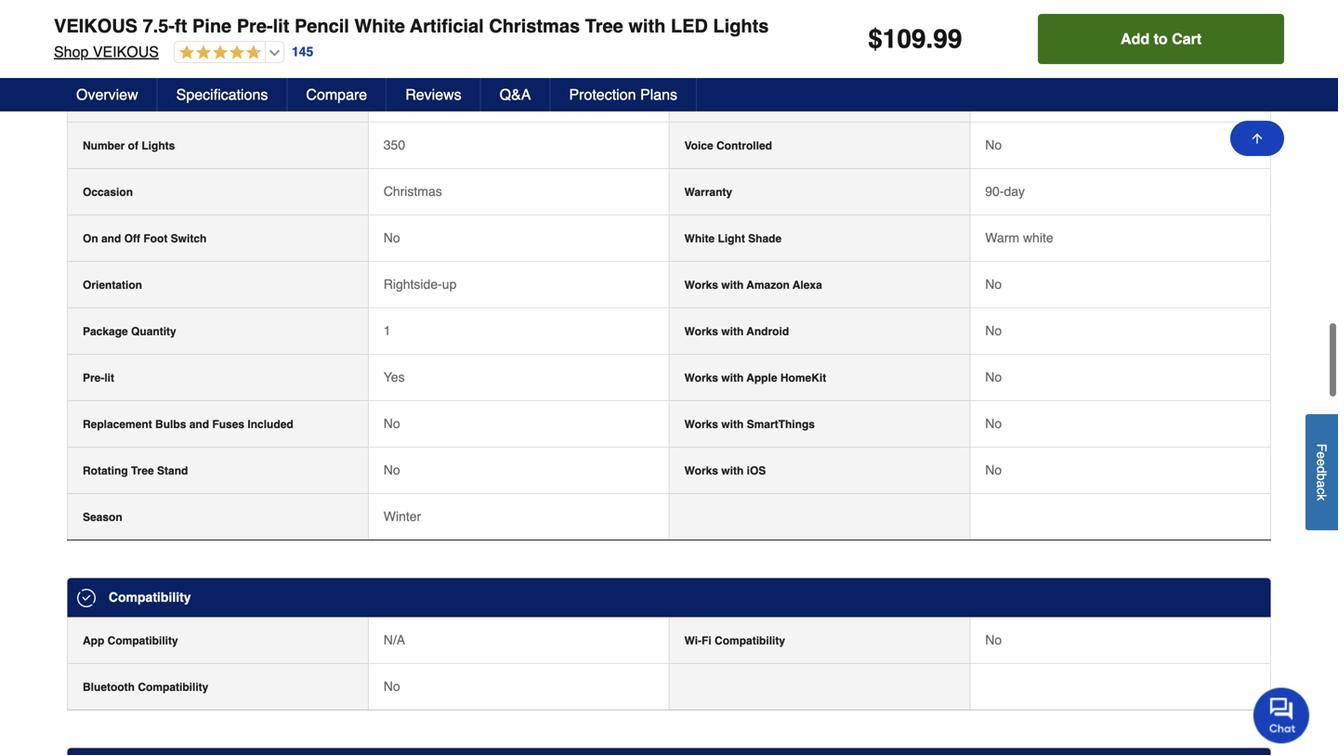 Task type: locate. For each thing, give the bounding box(es) containing it.
compatibility right fi
[[715, 635, 785, 648]]

works down light
[[684, 279, 718, 292]]

f e e d b a c k button
[[1306, 414, 1338, 530]]

app compatibility
[[83, 635, 178, 648]]

3 works from the top
[[684, 372, 718, 385]]

tree up 'protection'
[[585, 15, 623, 37]]

fi
[[702, 635, 712, 648]]

exclusive
[[123, 93, 175, 106]]

veikous up shop veikous
[[54, 15, 138, 37]]

yes for pre-lit
[[384, 370, 405, 385]]

protection
[[569, 86, 636, 103]]

app
[[83, 635, 104, 648]]

lit down package
[[104, 372, 114, 385]]

lowe's exclusive
[[83, 93, 175, 106]]

ios
[[747, 465, 766, 478]]

android
[[747, 325, 789, 338]]

orientation
[[83, 279, 142, 292]]

with left apple
[[721, 372, 744, 385]]

works down works with android
[[684, 372, 718, 385]]

109
[[883, 24, 926, 54]]

tree
[[585, 15, 623, 37], [131, 465, 154, 478]]

plans
[[640, 86, 677, 103]]

f
[[1314, 444, 1329, 452]]

white right pencil
[[354, 15, 405, 37]]

amazon
[[747, 279, 790, 292]]

compatibility down app compatibility
[[138, 681, 208, 694]]

e up d
[[1314, 452, 1329, 459]]

1 horizontal spatial christmas
[[489, 15, 580, 37]]

yes for lowe's exclusive
[[384, 91, 405, 106]]

works left android
[[684, 325, 718, 338]]

1 vertical spatial white
[[684, 232, 715, 245]]

to
[[1154, 30, 1168, 47]]

1 e from the top
[[1314, 452, 1329, 459]]

day
[[1004, 184, 1025, 199]]

0 horizontal spatial christmas
[[384, 184, 442, 199]]

0 vertical spatial yes
[[384, 91, 405, 106]]

1 horizontal spatial tree
[[585, 15, 623, 37]]

veikous 7.5-ft pine pre-lit pencil white artificial christmas tree with led lights
[[54, 15, 769, 37]]

1 vertical spatial yes
[[384, 370, 405, 385]]

2 yes from the top
[[384, 370, 405, 385]]

wi-fi compatibility
[[684, 635, 785, 648]]

1 vertical spatial tree
[[131, 465, 154, 478]]

quantity
[[131, 325, 176, 338]]

0 vertical spatial christmas
[[489, 15, 580, 37]]

4 works from the top
[[684, 418, 718, 431]]

compatibility
[[109, 590, 191, 605], [107, 635, 178, 648], [715, 635, 785, 648], [138, 681, 208, 694]]

led
[[671, 15, 708, 37]]

works for works with apple homekit
[[684, 372, 718, 385]]

lights
[[713, 15, 769, 37], [142, 139, 175, 152]]

controlled
[[716, 139, 772, 152]]

overview button
[[58, 78, 158, 112]]

1 horizontal spatial lights
[[713, 15, 769, 37]]

no
[[985, 137, 1002, 152], [384, 230, 400, 245], [985, 277, 1002, 292], [985, 323, 1002, 338], [985, 370, 1002, 385], [384, 416, 400, 431], [985, 416, 1002, 431], [384, 463, 400, 478], [985, 463, 1002, 478], [985, 633, 1002, 648], [384, 679, 400, 694]]

0 vertical spatial lights
[[713, 15, 769, 37]]

2 works from the top
[[684, 325, 718, 338]]

live/artificial
[[83, 46, 153, 59]]

1 horizontal spatial and
[[189, 418, 209, 431]]

artificial
[[410, 15, 484, 37]]

christmas down 350 at the left of page
[[384, 184, 442, 199]]

veikous
[[54, 15, 138, 37], [93, 43, 159, 60]]

arrow up image
[[1250, 131, 1265, 146]]

1 vertical spatial lit
[[104, 372, 114, 385]]

white
[[1023, 230, 1053, 245]]

on
[[83, 232, 98, 245]]

works for works with ios
[[684, 465, 718, 478]]

christmas up q&a
[[489, 15, 580, 37]]

lit
[[273, 15, 289, 37], [104, 372, 114, 385]]

with
[[628, 15, 666, 37], [721, 279, 744, 292], [721, 325, 744, 338], [721, 372, 744, 385], [721, 418, 744, 431], [721, 465, 744, 478]]

pre- down package
[[83, 372, 104, 385]]

white left light
[[684, 232, 715, 245]]

works left ios
[[684, 465, 718, 478]]

lit left pencil
[[273, 15, 289, 37]]

1 yes from the top
[[384, 91, 405, 106]]

0 horizontal spatial lit
[[104, 372, 114, 385]]

works
[[684, 279, 718, 292], [684, 325, 718, 338], [684, 372, 718, 385], [684, 418, 718, 431], [684, 465, 718, 478]]

1 horizontal spatial pre-
[[237, 15, 273, 37]]

smartthings
[[747, 418, 815, 431]]

yes left reviews
[[384, 91, 405, 106]]

use location
[[684, 93, 754, 106]]

pre-
[[237, 15, 273, 37], [83, 372, 104, 385]]

2 e from the top
[[1314, 459, 1329, 466]]

0 horizontal spatial white
[[354, 15, 405, 37]]

99
[[933, 24, 962, 54]]

lowe's
[[83, 93, 120, 106]]

works for works with android
[[684, 325, 718, 338]]

works with smartthings
[[684, 418, 815, 431]]

lights right of
[[142, 139, 175, 152]]

light
[[718, 232, 745, 245]]

yes
[[384, 91, 405, 106], [384, 370, 405, 385]]

veikous down the 7.5-
[[93, 43, 159, 60]]

$
[[868, 24, 883, 54]]

rightside-
[[384, 277, 442, 292]]

0 horizontal spatial pre-
[[83, 372, 104, 385]]

ft
[[175, 15, 187, 37]]

with up works with ios
[[721, 418, 744, 431]]

and
[[101, 232, 121, 245], [189, 418, 209, 431]]

works up works with ios
[[684, 418, 718, 431]]

with left amazon
[[721, 279, 744, 292]]

0 vertical spatial tree
[[585, 15, 623, 37]]

lights right led at the top of the page
[[713, 15, 769, 37]]

pine
[[192, 15, 232, 37]]

1 works from the top
[[684, 279, 718, 292]]

1 horizontal spatial lit
[[273, 15, 289, 37]]

1 vertical spatial pre-
[[83, 372, 104, 385]]

pre- right pine at the top left of the page
[[237, 15, 273, 37]]

5 works from the top
[[684, 465, 718, 478]]

and right on
[[101, 232, 121, 245]]

christmas
[[489, 15, 580, 37], [384, 184, 442, 199]]

with left android
[[721, 325, 744, 338]]

overview
[[76, 86, 138, 103]]

q&a button
[[481, 78, 551, 112]]

with for works with ios
[[721, 465, 744, 478]]

0 horizontal spatial lights
[[142, 139, 175, 152]]

compare button
[[288, 78, 387, 112]]

pencil
[[295, 15, 349, 37]]

warm white
[[985, 230, 1053, 245]]

compatibility up app compatibility
[[109, 590, 191, 605]]

location
[[708, 93, 754, 106]]

0 vertical spatial pre-
[[237, 15, 273, 37]]

0 vertical spatial white
[[354, 15, 405, 37]]

e
[[1314, 452, 1329, 459], [1314, 459, 1329, 466]]

1 vertical spatial and
[[189, 418, 209, 431]]

package quantity
[[83, 325, 176, 338]]

and right 'bulbs'
[[189, 418, 209, 431]]

with left led at the top of the page
[[628, 15, 666, 37]]

with for works with apple homekit
[[721, 372, 744, 385]]

rightside-up
[[384, 277, 457, 292]]

e up the b
[[1314, 459, 1329, 466]]

tree left "stand"
[[131, 465, 154, 478]]

bulbs
[[155, 418, 186, 431]]

with left ios
[[721, 465, 744, 478]]

shade
[[748, 232, 782, 245]]

0 horizontal spatial and
[[101, 232, 121, 245]]

white
[[354, 15, 405, 37], [684, 232, 715, 245]]

yes down 1 at the left of page
[[384, 370, 405, 385]]



Task type: describe. For each thing, give the bounding box(es) containing it.
specifications
[[176, 86, 268, 103]]

reviews
[[405, 86, 462, 103]]

up
[[442, 277, 457, 292]]

1 horizontal spatial white
[[684, 232, 715, 245]]

0 vertical spatial lit
[[273, 15, 289, 37]]

rotating tree stand
[[83, 465, 188, 478]]

0 vertical spatial veikous
[[54, 15, 138, 37]]

protection plans button
[[551, 78, 697, 112]]

replacement bulbs and fuses included
[[83, 418, 293, 431]]

stand
[[157, 465, 188, 478]]

cart
[[1172, 30, 1202, 47]]

white light shade
[[684, 232, 782, 245]]

pre-lit
[[83, 372, 114, 385]]

compatibility up bluetooth compatibility on the left bottom of the page
[[107, 635, 178, 648]]

reviews button
[[387, 78, 481, 112]]

n/a
[[384, 633, 405, 648]]

homekit
[[780, 372, 826, 385]]

with for works with android
[[721, 325, 744, 338]]

1 vertical spatial lights
[[142, 139, 175, 152]]

add
[[1121, 30, 1150, 47]]

f e e d b a c k
[[1314, 444, 1329, 501]]

1 vertical spatial veikous
[[93, 43, 159, 60]]

protection plans
[[569, 86, 677, 103]]

b
[[1314, 473, 1329, 481]]

works with ios
[[684, 465, 766, 478]]

use
[[684, 93, 705, 106]]

.
[[926, 24, 933, 54]]

add to cart button
[[1038, 14, 1284, 64]]

works with amazon alexa
[[684, 279, 822, 292]]

number
[[83, 139, 125, 152]]

bluetooth compatibility
[[83, 681, 208, 694]]

q&a
[[500, 86, 531, 103]]

fuses
[[212, 418, 244, 431]]

7.5-
[[143, 15, 175, 37]]

specifications button
[[158, 78, 288, 112]]

compare
[[306, 86, 367, 103]]

works for works with amazon alexa
[[684, 279, 718, 292]]

shop veikous
[[54, 43, 159, 60]]

145
[[292, 44, 313, 59]]

$ 109 . 99
[[868, 24, 962, 54]]

c
[[1314, 488, 1329, 494]]

off
[[124, 232, 140, 245]]

occasion
[[83, 186, 133, 199]]

k
[[1314, 494, 1329, 501]]

works with android
[[684, 325, 789, 338]]

foot
[[143, 232, 168, 245]]

add to cart
[[1121, 30, 1202, 47]]

alexa
[[793, 279, 822, 292]]

wi-
[[684, 635, 702, 648]]

with for works with amazon alexa
[[721, 279, 744, 292]]

included
[[248, 418, 293, 431]]

number of lights
[[83, 139, 175, 152]]

replacement
[[83, 418, 152, 431]]

rotating
[[83, 465, 128, 478]]

warm
[[985, 230, 1019, 245]]

works for works with smartthings
[[684, 418, 718, 431]]

works with apple homekit
[[684, 372, 826, 385]]

of
[[128, 139, 138, 152]]

90-
[[985, 184, 1004, 199]]

on and off foot switch
[[83, 232, 207, 245]]

0 vertical spatial and
[[101, 232, 121, 245]]

90-day
[[985, 184, 1025, 199]]

apple
[[747, 372, 777, 385]]

0 horizontal spatial tree
[[131, 465, 154, 478]]

shop
[[54, 43, 89, 60]]

350
[[384, 137, 405, 152]]

a
[[1314, 481, 1329, 488]]

switch
[[171, 232, 207, 245]]

bluetooth
[[83, 681, 135, 694]]

chat invite button image
[[1254, 687, 1310, 744]]

season
[[83, 511, 122, 524]]

with for works with smartthings
[[721, 418, 744, 431]]

voice controlled
[[684, 139, 772, 152]]

warranty
[[684, 186, 732, 199]]

1 vertical spatial christmas
[[384, 184, 442, 199]]

1
[[384, 323, 391, 338]]

4.7 stars image
[[175, 45, 261, 62]]



Task type: vqa. For each thing, say whether or not it's contained in the screenshot.
Works with Apple HomeKit
yes



